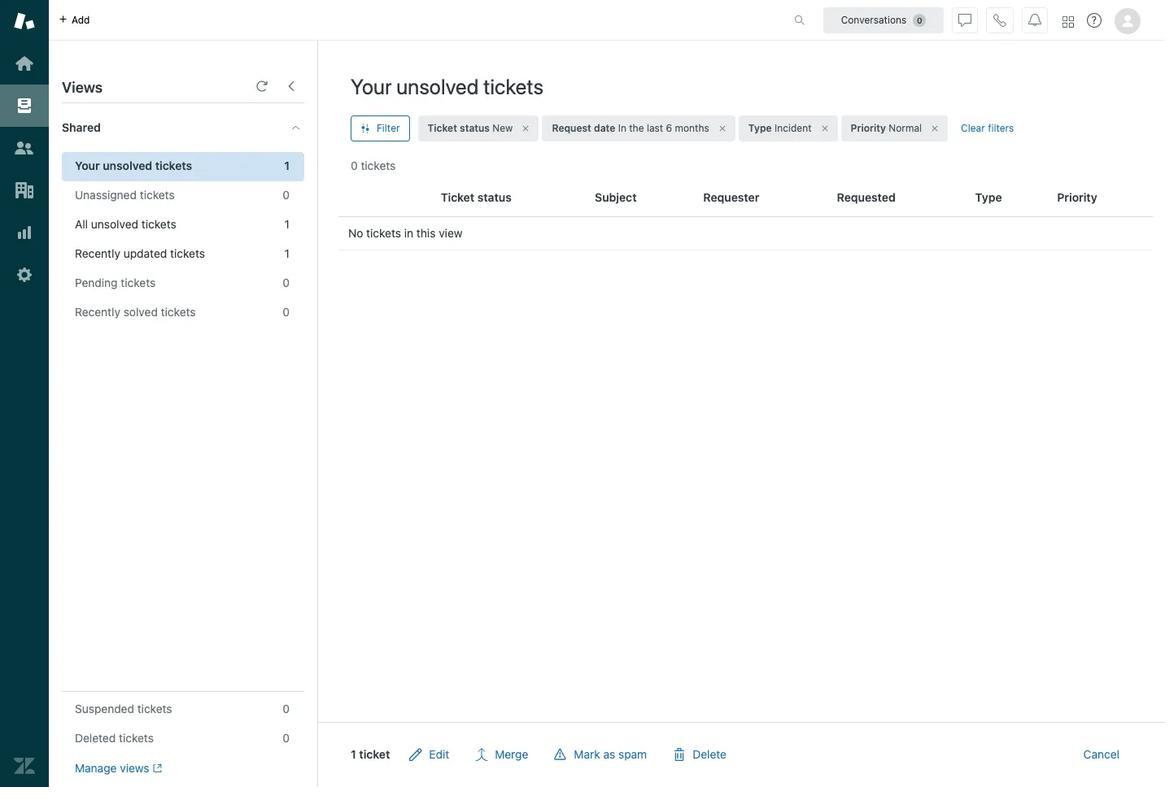 Task type: describe. For each thing, give the bounding box(es) containing it.
recently for recently updated tickets
[[75, 247, 120, 260]]

ticket for ticket status
[[441, 190, 474, 204]]

no tickets in this view
[[348, 226, 463, 240]]

views
[[62, 79, 103, 96]]

1 vertical spatial your unsolved tickets
[[75, 159, 192, 172]]

0 vertical spatial your
[[351, 74, 392, 98]]

mark as spam button
[[541, 739, 660, 771]]

0 for recently solved tickets
[[283, 305, 290, 319]]

recently for recently solved tickets
[[75, 305, 120, 319]]

views image
[[14, 95, 35, 116]]

merge
[[495, 748, 528, 762]]

ticket status
[[441, 190, 512, 204]]

tickets down filter 'button'
[[361, 159, 396, 172]]

this
[[416, 226, 436, 240]]

customers image
[[14, 137, 35, 159]]

requester
[[703, 190, 759, 204]]

type for type incident
[[748, 122, 772, 134]]

ticket
[[359, 748, 390, 762]]

spam
[[618, 748, 647, 762]]

tickets inside now showing 0 tickets region
[[366, 226, 401, 240]]

1 for your unsolved tickets
[[284, 159, 290, 172]]

1 vertical spatial your
[[75, 159, 100, 172]]

0 for unassigned tickets
[[283, 188, 290, 202]]

clear filters
[[961, 122, 1014, 134]]

now showing 0 tickets region
[[318, 174, 1165, 788]]

filter button
[[351, 116, 410, 142]]

0 for deleted tickets
[[283, 731, 290, 745]]

subject
[[595, 190, 637, 204]]

merge button
[[462, 739, 541, 771]]

deleted tickets
[[75, 731, 154, 745]]

add
[[72, 13, 90, 26]]

zendesk support image
[[14, 11, 35, 32]]

last
[[647, 122, 663, 134]]

tickets up updated
[[141, 217, 176, 231]]

1 for all unsolved tickets
[[284, 217, 290, 231]]

shared button
[[49, 103, 274, 152]]

delete button
[[660, 739, 740, 771]]

priority for priority
[[1057, 190, 1097, 204]]

status for ticket status
[[477, 190, 512, 204]]

incident
[[775, 122, 812, 134]]

new
[[493, 122, 513, 134]]

tickets up all unsolved tickets
[[140, 188, 175, 202]]

2 vertical spatial unsolved
[[91, 217, 138, 231]]

type for type
[[975, 190, 1002, 204]]

1 for recently updated tickets
[[284, 247, 290, 260]]

get help image
[[1087, 13, 1102, 28]]

1 inside now showing 0 tickets region
[[351, 748, 356, 762]]

edit button
[[397, 739, 462, 771]]

unassigned
[[75, 188, 137, 202]]

organizations image
[[14, 180, 35, 201]]

type incident
[[748, 122, 812, 134]]

zendesk products image
[[1063, 16, 1074, 27]]

suspended tickets
[[75, 702, 172, 716]]

conversations
[[841, 13, 907, 26]]

months
[[675, 122, 709, 134]]

tickets up new
[[483, 74, 543, 98]]

pending tickets
[[75, 276, 156, 290]]

0 for suspended tickets
[[283, 702, 290, 716]]

(opens in a new tab) image
[[149, 764, 162, 774]]

get started image
[[14, 53, 35, 74]]

0 vertical spatial your unsolved tickets
[[351, 74, 543, 98]]



Task type: vqa. For each thing, say whether or not it's contained in the screenshot.
1
yes



Task type: locate. For each thing, give the bounding box(es) containing it.
recently down pending
[[75, 305, 120, 319]]

remove image for ticket status new
[[521, 124, 531, 133]]

0 vertical spatial recently
[[75, 247, 120, 260]]

status down new
[[477, 190, 512, 204]]

all unsolved tickets
[[75, 217, 176, 231]]

as
[[603, 748, 615, 762]]

mark
[[574, 748, 600, 762]]

solved
[[123, 305, 158, 319]]

recently solved tickets
[[75, 305, 196, 319]]

1 horizontal spatial priority
[[1057, 190, 1097, 204]]

status inside now showing 0 tickets region
[[477, 190, 512, 204]]

type left 'incident'
[[748, 122, 772, 134]]

ticket
[[428, 122, 457, 134], [441, 190, 474, 204]]

all
[[75, 217, 88, 231]]

clear filters button
[[951, 116, 1024, 142]]

main element
[[0, 0, 49, 788]]

6
[[666, 122, 672, 134]]

remove image right the normal
[[930, 124, 940, 133]]

0 horizontal spatial type
[[748, 122, 772, 134]]

1 vertical spatial priority
[[1057, 190, 1097, 204]]

filters
[[988, 122, 1014, 134]]

remove image
[[717, 124, 727, 133]]

manage views link
[[75, 762, 162, 776]]

ticket for ticket status new
[[428, 122, 457, 134]]

recently
[[75, 247, 120, 260], [75, 305, 120, 319]]

the
[[629, 122, 644, 134]]

0 horizontal spatial priority
[[851, 122, 886, 134]]

zendesk image
[[14, 756, 35, 777]]

0 tickets
[[351, 159, 396, 172]]

tickets left in
[[366, 226, 401, 240]]

your
[[351, 74, 392, 98], [75, 159, 100, 172]]

your unsolved tickets up ticket status new
[[351, 74, 543, 98]]

1
[[284, 159, 290, 172], [284, 217, 290, 231], [284, 247, 290, 260], [351, 748, 356, 762]]

cancel
[[1083, 748, 1120, 762]]

tickets
[[483, 74, 543, 98], [155, 159, 192, 172], [361, 159, 396, 172], [140, 188, 175, 202], [141, 217, 176, 231], [366, 226, 401, 240], [170, 247, 205, 260], [121, 276, 156, 290], [161, 305, 196, 319], [137, 702, 172, 716], [119, 731, 154, 745]]

tickets down shared heading
[[155, 159, 192, 172]]

suspended
[[75, 702, 134, 716]]

0 horizontal spatial your unsolved tickets
[[75, 159, 192, 172]]

1 horizontal spatial type
[[975, 190, 1002, 204]]

0 vertical spatial status
[[460, 122, 490, 134]]

2 horizontal spatial remove image
[[930, 124, 940, 133]]

unsolved
[[396, 74, 479, 98], [103, 159, 152, 172], [91, 217, 138, 231]]

1 ticket
[[351, 748, 390, 762]]

conversations button
[[823, 7, 944, 33]]

0 vertical spatial ticket
[[428, 122, 457, 134]]

priority
[[851, 122, 886, 134], [1057, 190, 1097, 204]]

remove image right new
[[521, 124, 531, 133]]

0 horizontal spatial your
[[75, 159, 100, 172]]

priority for priority normal
[[851, 122, 886, 134]]

reporting image
[[14, 222, 35, 243]]

type down clear filters button
[[975, 190, 1002, 204]]

date
[[594, 122, 615, 134]]

shared heading
[[49, 103, 317, 152]]

your up filter 'button'
[[351, 74, 392, 98]]

admin image
[[14, 264, 35, 286]]

recently updated tickets
[[75, 247, 205, 260]]

unsolved down unassigned
[[91, 217, 138, 231]]

tickets up "deleted tickets"
[[137, 702, 172, 716]]

ticket status new
[[428, 122, 513, 134]]

mark as spam
[[574, 748, 647, 762]]

view
[[439, 226, 463, 240]]

collapse views pane image
[[285, 80, 298, 93]]

priority inside now showing 0 tickets region
[[1057, 190, 1097, 204]]

1 vertical spatial type
[[975, 190, 1002, 204]]

views
[[120, 762, 149, 775]]

tickets right updated
[[170, 247, 205, 260]]

1 vertical spatial ticket
[[441, 190, 474, 204]]

remove image for priority normal
[[930, 124, 940, 133]]

ticket inside region
[[441, 190, 474, 204]]

unassigned tickets
[[75, 188, 175, 202]]

2 remove image from the left
[[820, 124, 829, 133]]

no
[[348, 226, 363, 240]]

request date in the last 6 months
[[552, 122, 709, 134]]

3 remove image from the left
[[930, 124, 940, 133]]

0 vertical spatial priority
[[851, 122, 886, 134]]

remove image
[[521, 124, 531, 133], [820, 124, 829, 133], [930, 124, 940, 133]]

0
[[351, 159, 358, 172], [283, 188, 290, 202], [283, 276, 290, 290], [283, 305, 290, 319], [283, 702, 290, 716], [283, 731, 290, 745]]

your unsolved tickets
[[351, 74, 543, 98], [75, 159, 192, 172]]

unsolved up ticket status new
[[396, 74, 479, 98]]

0 horizontal spatial remove image
[[521, 124, 531, 133]]

tickets up views
[[119, 731, 154, 745]]

unsolved up unassigned tickets at the left top of page
[[103, 159, 152, 172]]

button displays agent's chat status as invisible. image
[[958, 13, 971, 26]]

manage
[[75, 762, 117, 775]]

1 vertical spatial status
[[477, 190, 512, 204]]

2 recently from the top
[[75, 305, 120, 319]]

add button
[[49, 0, 100, 40]]

1 horizontal spatial your unsolved tickets
[[351, 74, 543, 98]]

1 vertical spatial unsolved
[[103, 159, 152, 172]]

updated
[[123, 247, 167, 260]]

tickets right solved
[[161, 305, 196, 319]]

0 for pending tickets
[[283, 276, 290, 290]]

refresh views pane image
[[255, 80, 268, 93]]

1 horizontal spatial your
[[351, 74, 392, 98]]

pending
[[75, 276, 118, 290]]

in
[[618, 122, 626, 134]]

manage views
[[75, 762, 149, 775]]

ticket up view
[[441, 190, 474, 204]]

your up unassigned
[[75, 159, 100, 172]]

0 vertical spatial type
[[748, 122, 772, 134]]

ticket right filter
[[428, 122, 457, 134]]

type
[[748, 122, 772, 134], [975, 190, 1002, 204]]

normal
[[889, 122, 922, 134]]

cancel button
[[1070, 739, 1133, 771]]

requested
[[837, 190, 896, 204]]

1 horizontal spatial remove image
[[820, 124, 829, 133]]

delete
[[693, 748, 727, 762]]

priority normal
[[851, 122, 922, 134]]

notifications image
[[1028, 13, 1041, 26]]

status left new
[[460, 122, 490, 134]]

clear
[[961, 122, 985, 134]]

remove image for type incident
[[820, 124, 829, 133]]

1 remove image from the left
[[521, 124, 531, 133]]

remove image right 'incident'
[[820, 124, 829, 133]]

0 vertical spatial unsolved
[[396, 74, 479, 98]]

request
[[552, 122, 591, 134]]

deleted
[[75, 731, 116, 745]]

recently up pending
[[75, 247, 120, 260]]

1 recently from the top
[[75, 247, 120, 260]]

status for ticket status new
[[460, 122, 490, 134]]

edit
[[429, 748, 449, 762]]

tickets down recently updated tickets
[[121, 276, 156, 290]]

status
[[460, 122, 490, 134], [477, 190, 512, 204]]

type inside now showing 0 tickets region
[[975, 190, 1002, 204]]

your unsolved tickets up unassigned tickets at the left top of page
[[75, 159, 192, 172]]

in
[[404, 226, 413, 240]]

shared
[[62, 120, 101, 134]]

1 vertical spatial recently
[[75, 305, 120, 319]]

filter
[[377, 122, 400, 134]]



